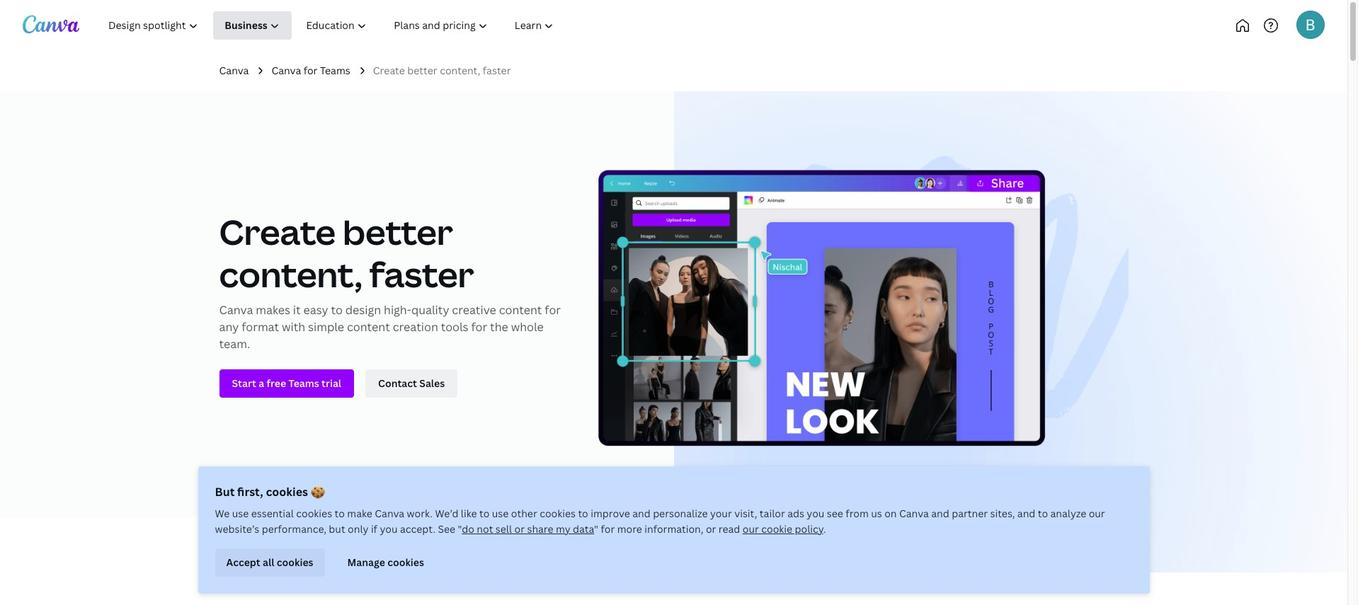 Task type: vqa. For each thing, say whether or not it's contained in the screenshot.
accept.
yes



Task type: describe. For each thing, give the bounding box(es) containing it.
like
[[461, 507, 477, 521]]

see
[[827, 507, 843, 521]]

0 horizontal spatial our
[[743, 523, 759, 536]]

top level navigation element
[[96, 11, 614, 40]]

manage cookies
[[347, 556, 424, 569]]

2 or from the left
[[706, 523, 716, 536]]

to right like
[[480, 507, 490, 521]]

2 " from the left
[[594, 523, 599, 536]]

manage cookies button
[[336, 549, 436, 577]]

essential
[[251, 507, 294, 521]]

work.
[[407, 507, 433, 521]]

content, for create better content, faster canva makes it easy to design high-quality creative content for any format with simple content creation tools for the whole team.
[[219, 252, 363, 298]]

your
[[710, 507, 732, 521]]

improve
[[591, 507, 630, 521]]

1 or from the left
[[515, 523, 525, 536]]

if
[[371, 523, 378, 536]]

do not sell or share my data " for more information, or read our cookie policy .
[[462, 523, 826, 536]]

tools
[[441, 320, 469, 335]]

sites,
[[991, 507, 1015, 521]]

make
[[347, 507, 372, 521]]

ads
[[788, 507, 805, 521]]

create better content, faster
[[373, 64, 511, 77]]

partner
[[952, 507, 988, 521]]

content, for create better content, faster
[[440, 64, 480, 77]]

to up but
[[335, 507, 345, 521]]

cookies up my
[[540, 507, 576, 521]]

makes
[[256, 303, 290, 318]]

cookies down 🍪
[[296, 507, 332, 521]]

accept.
[[400, 523, 436, 536]]

cookies inside 'accept all cookies' button
[[277, 556, 313, 569]]

🍪
[[311, 484, 325, 500]]

high-
[[384, 303, 411, 318]]

see
[[438, 523, 456, 536]]

we'd
[[435, 507, 459, 521]]

do
[[462, 523, 474, 536]]

accept
[[226, 556, 260, 569]]

read
[[719, 523, 740, 536]]

cookies inside manage cookies button
[[388, 556, 424, 569]]

for inside canva for teams link
[[304, 64, 318, 77]]

canva inside create better content, faster canva makes it easy to design high-quality creative content for any format with simple content creation tools for the whole team.
[[219, 303, 253, 318]]

on
[[885, 507, 897, 521]]

create for create better content, faster
[[373, 64, 405, 77]]

cookie
[[762, 523, 793, 536]]



Task type: locate. For each thing, give the bounding box(es) containing it.
0 vertical spatial create
[[373, 64, 405, 77]]

0 horizontal spatial content
[[347, 320, 390, 335]]

our down visit,
[[743, 523, 759, 536]]

content,
[[440, 64, 480, 77], [219, 252, 363, 298]]

my
[[556, 523, 571, 536]]

1 vertical spatial better
[[343, 209, 453, 255]]

manage
[[347, 556, 385, 569]]

cookies down accept.
[[388, 556, 424, 569]]

2 horizontal spatial and
[[1018, 507, 1036, 521]]

" down improve
[[594, 523, 599, 536]]

create for create better content, faster canva makes it easy to design high-quality creative content for any format with simple content creation tools for the whole team.
[[219, 209, 336, 255]]

1 horizontal spatial and
[[932, 507, 950, 521]]

or right the sell
[[515, 523, 525, 536]]

1 horizontal spatial you
[[807, 507, 825, 521]]

team.
[[219, 337, 250, 352]]

better for create better content, faster canva makes it easy to design high-quality creative content for any format with simple content creation tools for the whole team.
[[343, 209, 453, 255]]

1 horizontal spatial content,
[[440, 64, 480, 77]]

we
[[215, 507, 230, 521]]

1 vertical spatial content,
[[219, 252, 363, 298]]

design
[[345, 303, 381, 318]]

with
[[282, 320, 305, 335]]

1 and from the left
[[633, 507, 651, 521]]

and right sites,
[[1018, 507, 1036, 521]]

teams
[[320, 64, 350, 77]]

to up data
[[578, 507, 588, 521]]

faster inside create better content, faster canva makes it easy to design high-quality creative content for any format with simple content creation tools for the whole team.
[[370, 252, 474, 298]]

any
[[219, 320, 239, 335]]

"
[[458, 523, 462, 536], [594, 523, 599, 536]]

or
[[515, 523, 525, 536], [706, 523, 716, 536]]

0 horizontal spatial you
[[380, 523, 398, 536]]

cookies up essential at the left of page
[[266, 484, 308, 500]]

share
[[527, 523, 554, 536]]

analyze
[[1051, 507, 1087, 521]]

0 horizontal spatial use
[[232, 507, 249, 521]]

quality
[[411, 303, 449, 318]]

better
[[407, 64, 438, 77], [343, 209, 453, 255]]

better for create better content, faster
[[407, 64, 438, 77]]

canva for teams
[[272, 64, 350, 77]]

0 vertical spatial our
[[1089, 507, 1105, 521]]

format
[[242, 320, 279, 335]]

more
[[617, 523, 642, 536]]

tailor
[[760, 507, 785, 521]]

or left read
[[706, 523, 716, 536]]

first,
[[237, 484, 263, 500]]

create better content, faster canva makes it easy to design high-quality creative content for any format with simple content creation tools for the whole team.
[[219, 209, 561, 352]]

whole
[[511, 320, 544, 335]]

content up 'whole'
[[499, 303, 542, 318]]

create
[[373, 64, 405, 77], [219, 209, 336, 255]]

0 horizontal spatial create
[[219, 209, 336, 255]]

you
[[807, 507, 825, 521], [380, 523, 398, 536]]

our right analyze on the bottom right
[[1089, 507, 1105, 521]]

but first, cookies 🍪
[[215, 484, 325, 500]]

0 horizontal spatial and
[[633, 507, 651, 521]]

performance,
[[262, 523, 326, 536]]

0 horizontal spatial or
[[515, 523, 525, 536]]

easy
[[303, 303, 328, 318]]

all
[[263, 556, 274, 569]]

you right if
[[380, 523, 398, 536]]

0 vertical spatial content
[[499, 303, 542, 318]]

and left the partner
[[932, 507, 950, 521]]

we use essential cookies to make canva work. we'd like to use other cookies to improve and personalize your visit, tailor ads you see from us on canva and partner sites, and to analyze our website's performance, but only if you accept. see "
[[215, 507, 1105, 536]]

0 vertical spatial faster
[[483, 64, 511, 77]]

personalize
[[653, 507, 708, 521]]

to up simple at the bottom
[[331, 303, 343, 318]]

sell
[[496, 523, 512, 536]]

website's
[[215, 523, 259, 536]]

1 horizontal spatial our
[[1089, 507, 1105, 521]]

content down design
[[347, 320, 390, 335]]

3 and from the left
[[1018, 507, 1036, 521]]

us
[[871, 507, 882, 521]]

1 vertical spatial our
[[743, 523, 759, 536]]

to left analyze on the bottom right
[[1038, 507, 1048, 521]]

canva for teams link
[[272, 63, 350, 79]]

and
[[633, 507, 651, 521], [932, 507, 950, 521], [1018, 507, 1036, 521]]

visit,
[[735, 507, 757, 521]]

0 horizontal spatial content,
[[219, 252, 363, 298]]

to inside create better content, faster canva makes it easy to design high-quality creative content for any format with simple content creation tools for the whole team.
[[331, 303, 343, 318]]

creative
[[452, 303, 496, 318]]

1 vertical spatial you
[[380, 523, 398, 536]]

accept all cookies
[[226, 556, 313, 569]]

1 horizontal spatial use
[[492, 507, 509, 521]]

0 vertical spatial content,
[[440, 64, 480, 77]]

but
[[329, 523, 345, 536]]

our
[[1089, 507, 1105, 521], [743, 523, 759, 536]]

information,
[[645, 523, 704, 536]]

1 vertical spatial faster
[[370, 252, 474, 298]]

2 and from the left
[[932, 507, 950, 521]]

1 horizontal spatial create
[[373, 64, 405, 77]]

1 horizontal spatial content
[[499, 303, 542, 318]]

canva
[[219, 64, 249, 77], [272, 64, 301, 77], [219, 303, 253, 318], [375, 507, 405, 521], [899, 507, 929, 521]]

use up website's
[[232, 507, 249, 521]]

to
[[331, 303, 343, 318], [335, 507, 345, 521], [480, 507, 490, 521], [578, 507, 588, 521], [1038, 507, 1048, 521]]

content
[[499, 303, 542, 318], [347, 320, 390, 335]]

2 use from the left
[[492, 507, 509, 521]]

use up the sell
[[492, 507, 509, 521]]

1 horizontal spatial "
[[594, 523, 599, 536]]

.
[[824, 523, 826, 536]]

it
[[293, 303, 301, 318]]

use
[[232, 507, 249, 521], [492, 507, 509, 521]]

you up policy
[[807, 507, 825, 521]]

canva link
[[219, 63, 249, 79]]

" right see
[[458, 523, 462, 536]]

better inside create better content, faster canva makes it easy to design high-quality creative content for any format with simple content creation tools for the whole team.
[[343, 209, 453, 255]]

for
[[304, 64, 318, 77], [545, 303, 561, 318], [471, 320, 487, 335], [601, 523, 615, 536]]

do not sell or share my data link
[[462, 523, 594, 536]]

faster for create better content, faster canva makes it easy to design high-quality creative content for any format with simple content creation tools for the whole team.
[[370, 252, 474, 298]]

create inside create better content, faster canva makes it easy to design high-quality creative content for any format with simple content creation tools for the whole team.
[[219, 209, 336, 255]]

and up do not sell or share my data " for more information, or read our cookie policy .
[[633, 507, 651, 521]]

faster
[[483, 64, 511, 77], [370, 252, 474, 298]]

simple
[[308, 320, 344, 335]]

0 vertical spatial you
[[807, 507, 825, 521]]

1 use from the left
[[232, 507, 249, 521]]

other
[[511, 507, 537, 521]]

the
[[490, 320, 508, 335]]

policy
[[795, 523, 824, 536]]

" inside we use essential cookies to make canva work. we'd like to use other cookies to improve and personalize your visit, tailor ads you see from us on canva and partner sites, and to analyze our website's performance, but only if you accept. see "
[[458, 523, 462, 536]]

accept all cookies button
[[215, 549, 325, 577]]

our inside we use essential cookies to make canva work. we'd like to use other cookies to improve and personalize your visit, tailor ads you see from us on canva and partner sites, and to analyze our website's performance, but only if you accept. see "
[[1089, 507, 1105, 521]]

only
[[348, 523, 369, 536]]

1 vertical spatial content
[[347, 320, 390, 335]]

content, inside create better content, faster canva makes it easy to design high-quality creative content for any format with simple content creation tools for the whole team.
[[219, 252, 363, 298]]

cookies
[[266, 484, 308, 500], [296, 507, 332, 521], [540, 507, 576, 521], [277, 556, 313, 569], [388, 556, 424, 569]]

faster for create better content, faster
[[483, 64, 511, 77]]

1 vertical spatial create
[[219, 209, 336, 255]]

0 horizontal spatial "
[[458, 523, 462, 536]]

our cookie policy link
[[743, 523, 824, 536]]

cookies right all
[[277, 556, 313, 569]]

1 horizontal spatial faster
[[483, 64, 511, 77]]

not
[[477, 523, 493, 536]]

0 horizontal spatial faster
[[370, 252, 474, 298]]

0 vertical spatial better
[[407, 64, 438, 77]]

1 horizontal spatial or
[[706, 523, 716, 536]]

data
[[573, 523, 594, 536]]

1 " from the left
[[458, 523, 462, 536]]

but
[[215, 484, 235, 500]]

from
[[846, 507, 869, 521]]

creation
[[393, 320, 438, 335]]



